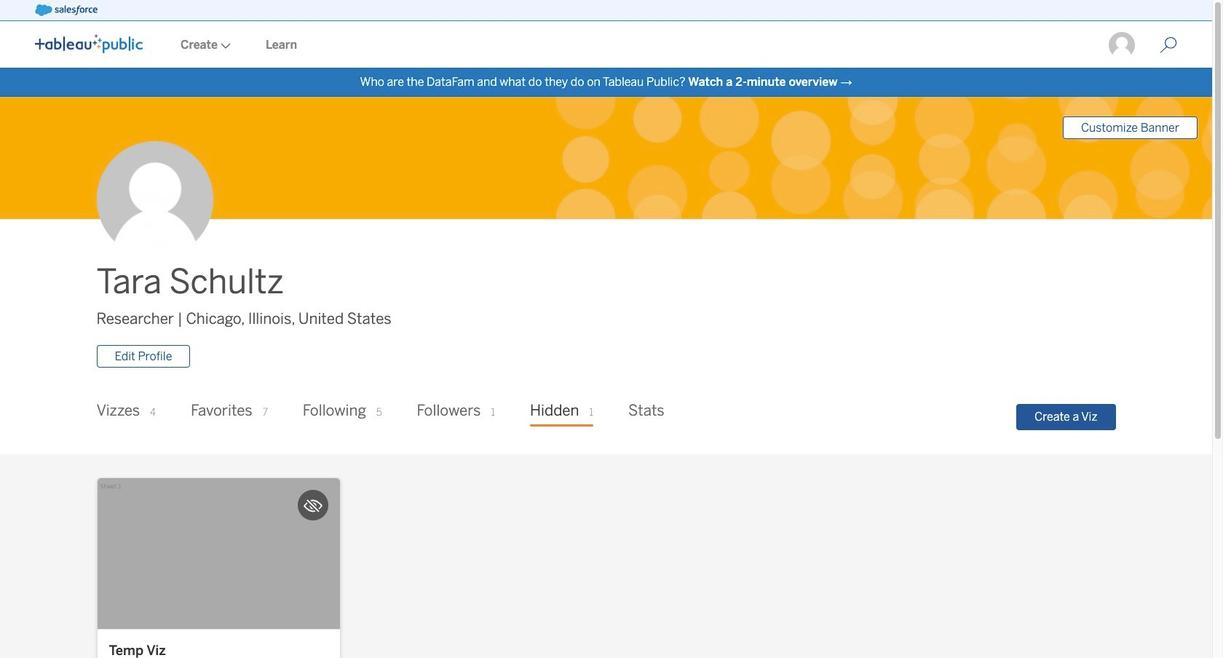 Task type: locate. For each thing, give the bounding box(es) containing it.
list item
[[89, 471, 348, 658]]

go to search image
[[1142, 36, 1195, 54]]

salesforce logo image
[[35, 4, 97, 16]]

tara.schultz image
[[1108, 31, 1137, 60]]

logo image
[[35, 34, 143, 53]]

workbook thumbnail image
[[97, 479, 340, 629]]



Task type: describe. For each thing, give the bounding box(es) containing it.
create image
[[218, 43, 231, 49]]

avatar image
[[96, 142, 213, 258]]



Task type: vqa. For each thing, say whether or not it's contained in the screenshot.
create image
yes



